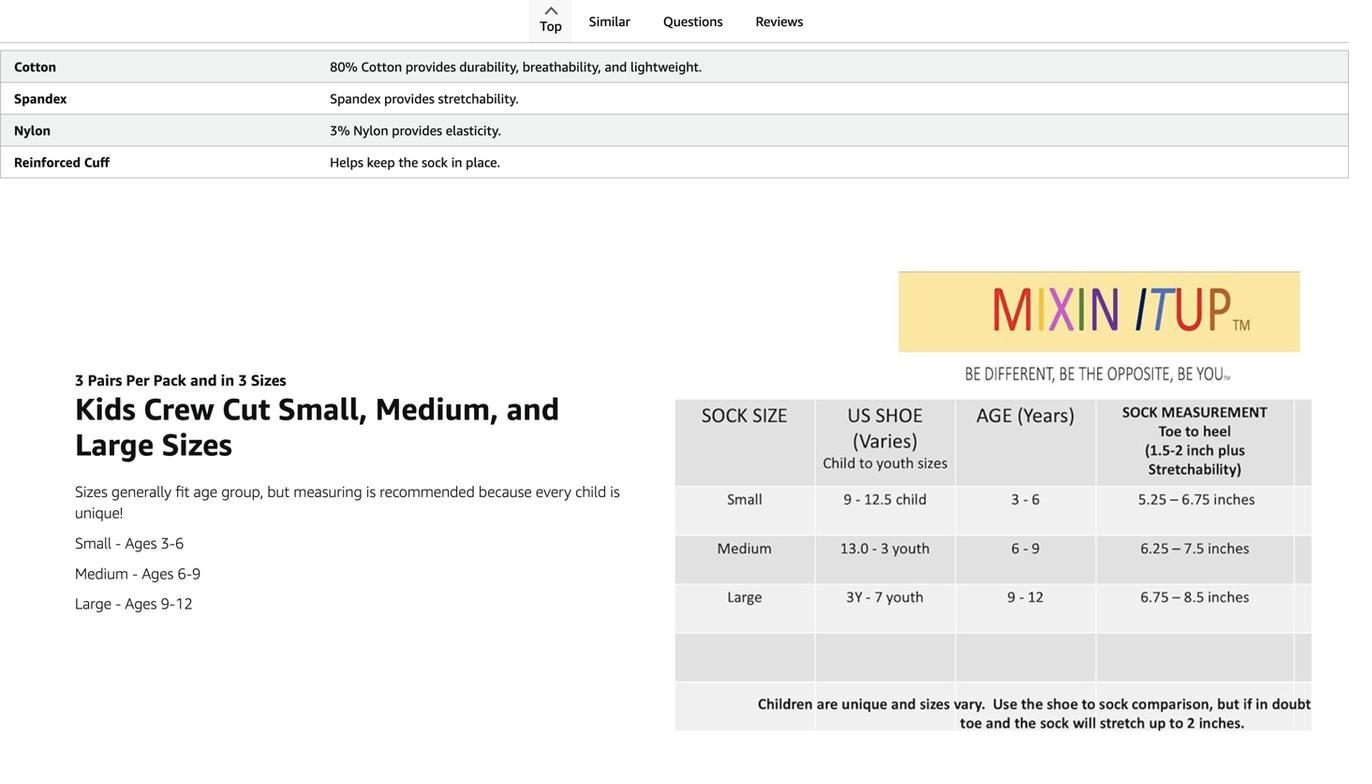 Task type: locate. For each thing, give the bounding box(es) containing it.
1 horizontal spatial cotton
[[361, 59, 402, 75]]

in right the pack
[[221, 372, 234, 389]]

ages left 3-
[[125, 535, 157, 552]]

the
[[399, 155, 418, 170]]

1 horizontal spatial 3
[[238, 372, 247, 389]]

2 vertical spatial and
[[507, 391, 560, 427]]

- up large - ages 9-12
[[132, 565, 138, 583]]

1 vertical spatial large
[[75, 595, 111, 613]]

12
[[175, 595, 193, 613]]

chart sizes image
[[675, 254, 1312, 732]]

large inside '3 pairs per pack and in 3 sizes kids crew cut small, medium, and large sizes'
[[75, 427, 154, 463]]

2 spandex from the left
[[330, 91, 381, 106]]

crew down the pack
[[144, 391, 214, 427]]

1 vertical spatial kids
[[75, 391, 136, 427]]

0 vertical spatial sizes
[[251, 372, 286, 389]]

2 vertical spatial -
[[115, 595, 121, 613]]

nylon right the 3%
[[353, 123, 389, 138]]

and right the pack
[[190, 372, 217, 389]]

age
[[194, 483, 217, 501]]

0 vertical spatial -
[[115, 535, 121, 552]]

provides
[[406, 59, 456, 75], [384, 91, 435, 106], [392, 123, 442, 138]]

0 horizontal spatial cotton
[[14, 59, 56, 75]]

- right "small" in the left of the page
[[115, 535, 121, 552]]

and up every
[[507, 391, 560, 427]]

1 vertical spatial sizes
[[162, 427, 232, 463]]

small
[[75, 535, 112, 552]]

1 vertical spatial and
[[190, 372, 217, 389]]

cut up "lightweight."
[[679, 2, 722, 34]]

fit
[[175, 483, 190, 501]]

0 vertical spatial crew
[[611, 2, 673, 34]]

sizes up small,
[[251, 372, 286, 389]]

ages
[[125, 535, 157, 552], [142, 565, 174, 583], [125, 595, 157, 613]]

0 horizontal spatial crew
[[144, 391, 214, 427]]

2 horizontal spatial and
[[605, 59, 627, 75]]

in right "sock"
[[451, 155, 463, 170]]

3%
[[330, 123, 350, 138]]

is right measuring
[[366, 483, 376, 501]]

2 vertical spatial sizes
[[75, 483, 107, 501]]

0 horizontal spatial sizes
[[75, 483, 107, 501]]

small - ages 3-6
[[75, 535, 184, 552]]

2 vertical spatial ages
[[125, 595, 157, 613]]

provides up the helps keep the sock in place.
[[392, 123, 442, 138]]

per
[[126, 372, 149, 389]]

ages for 3-
[[125, 535, 157, 552]]

sizes
[[251, 372, 286, 389], [162, 427, 232, 463], [75, 483, 107, 501]]

large down medium
[[75, 595, 111, 613]]

1 horizontal spatial spandex
[[330, 91, 381, 106]]

place.
[[466, 155, 500, 170]]

0 vertical spatial provides
[[406, 59, 456, 75]]

crew
[[611, 2, 673, 34], [144, 391, 214, 427]]

0 horizontal spatial 3
[[75, 372, 84, 389]]

provides up 3% nylon provides elasticity.
[[384, 91, 435, 106]]

6
[[175, 535, 184, 552]]

0 vertical spatial and
[[605, 59, 627, 75]]

1 vertical spatial cut
[[222, 391, 270, 427]]

0 vertical spatial kids
[[551, 2, 604, 34]]

1 vertical spatial -
[[132, 565, 138, 583]]

1 horizontal spatial crew
[[611, 2, 673, 34]]

large - ages 9-12
[[75, 595, 193, 613]]

0 vertical spatial large
[[75, 427, 154, 463]]

0 vertical spatial ages
[[125, 535, 157, 552]]

2 cotton from the left
[[361, 59, 402, 75]]

and
[[605, 59, 627, 75], [190, 372, 217, 389], [507, 391, 560, 427]]

- for medium
[[132, 565, 138, 583]]

cut left small,
[[222, 391, 270, 427]]

0 horizontal spatial nylon
[[14, 123, 51, 138]]

provides for cotton
[[406, 59, 456, 75]]

measuring
[[294, 483, 362, 501]]

in
[[451, 155, 463, 170], [221, 372, 234, 389]]

large
[[75, 427, 154, 463], [75, 595, 111, 613]]

2 horizontal spatial sizes
[[251, 372, 286, 389]]

0 horizontal spatial cut
[[222, 391, 270, 427]]

cotton
[[14, 59, 56, 75], [361, 59, 402, 75]]

provides up spandex provides stretchability.
[[406, 59, 456, 75]]

large up generally
[[75, 427, 154, 463]]

because
[[479, 483, 532, 501]]

ages left 6-
[[142, 565, 174, 583]]

3 left pairs
[[75, 372, 84, 389]]

kids up breathability,
[[551, 2, 604, 34]]

keep
[[367, 155, 395, 170]]

1 horizontal spatial sizes
[[162, 427, 232, 463]]

0 horizontal spatial in
[[221, 372, 234, 389]]

is
[[366, 483, 376, 501], [610, 483, 620, 501]]

1 horizontal spatial is
[[610, 483, 620, 501]]

0 horizontal spatial spandex
[[14, 91, 67, 106]]

1 vertical spatial ages
[[142, 565, 174, 583]]

crew up "lightweight."
[[611, 2, 673, 34]]

medium
[[75, 565, 128, 583]]

3 right the pack
[[238, 372, 247, 389]]

and down similar
[[605, 59, 627, 75]]

ages left 9-
[[125, 595, 157, 613]]

questions
[[663, 14, 723, 29]]

2 vertical spatial provides
[[392, 123, 442, 138]]

recommended
[[380, 483, 475, 501]]

1 spandex from the left
[[14, 91, 67, 106]]

1 horizontal spatial nylon
[[353, 123, 389, 138]]

spandex
[[14, 91, 67, 106], [330, 91, 381, 106]]

1 horizontal spatial cut
[[679, 2, 722, 34]]

0 horizontal spatial is
[[366, 483, 376, 501]]

spandex down 80%
[[330, 91, 381, 106]]

1 vertical spatial in
[[221, 372, 234, 389]]

kids down pairs
[[75, 391, 136, 427]]

reinforced
[[14, 155, 81, 170]]

reviews
[[756, 14, 804, 29]]

2 3 from the left
[[238, 372, 247, 389]]

80%
[[330, 59, 358, 75]]

sizes up unique! at the bottom left of the page
[[75, 483, 107, 501]]

0 horizontal spatial and
[[190, 372, 217, 389]]

generally
[[111, 483, 172, 501]]

1 horizontal spatial and
[[507, 391, 560, 427]]

nylon up "reinforced"
[[14, 123, 51, 138]]

is right 'child'
[[610, 483, 620, 501]]

-
[[115, 535, 121, 552], [132, 565, 138, 583], [115, 595, 121, 613]]

sock
[[422, 155, 448, 170]]

cut
[[679, 2, 722, 34], [222, 391, 270, 427]]

1 vertical spatial crew
[[144, 391, 214, 427]]

kids inside '3 pairs per pack and in 3 sizes kids crew cut small, medium, and large sizes'
[[75, 391, 136, 427]]

3
[[75, 372, 84, 389], [238, 372, 247, 389]]

0 horizontal spatial kids
[[75, 391, 136, 427]]

1 large from the top
[[75, 427, 154, 463]]

- for small
[[115, 535, 121, 552]]

1 horizontal spatial in
[[451, 155, 463, 170]]

ages for 6-
[[142, 565, 174, 583]]

kids crew cut socks
[[551, 2, 799, 34]]

crew inside '3 pairs per pack and in 3 sizes kids crew cut small, medium, and large sizes'
[[144, 391, 214, 427]]

kids
[[551, 2, 604, 34], [75, 391, 136, 427]]

spandex up "reinforced"
[[14, 91, 67, 106]]

sizes up "age"
[[162, 427, 232, 463]]

9-
[[161, 595, 175, 613]]

unique!
[[75, 504, 123, 522]]

nylon
[[14, 123, 51, 138], [353, 123, 389, 138]]

- down medium
[[115, 595, 121, 613]]



Task type: describe. For each thing, give the bounding box(es) containing it.
reinforced cuff
[[14, 155, 110, 170]]

medium - ages 6-9
[[75, 565, 201, 583]]

spandex provides stretchability.
[[330, 91, 519, 106]]

socks
[[729, 2, 799, 34]]

group,
[[221, 483, 264, 501]]

1 3 from the left
[[75, 372, 84, 389]]

pairs
[[88, 372, 122, 389]]

durability,
[[460, 59, 519, 75]]

but
[[267, 483, 290, 501]]

helps
[[330, 155, 364, 170]]

9
[[192, 565, 201, 583]]

1 horizontal spatial kids
[[551, 2, 604, 34]]

pack
[[153, 372, 186, 389]]

ages for 9-
[[125, 595, 157, 613]]

3-
[[161, 535, 175, 552]]

similar
[[589, 14, 631, 29]]

- for large
[[115, 595, 121, 613]]

elasticity.
[[446, 123, 501, 138]]

3 pairs per pack and in 3 sizes kids crew cut small, medium, and large sizes
[[75, 372, 560, 463]]

small,
[[278, 391, 368, 427]]

cuff
[[84, 155, 110, 170]]

child
[[576, 483, 606, 501]]

medium,
[[376, 391, 499, 427]]

3% nylon provides elasticity.
[[330, 123, 501, 138]]

provides for nylon
[[392, 123, 442, 138]]

1 nylon from the left
[[14, 123, 51, 138]]

spandex for spandex
[[14, 91, 67, 106]]

in inside '3 pairs per pack and in 3 sizes kids crew cut small, medium, and large sizes'
[[221, 372, 234, 389]]

top
[[540, 18, 562, 34]]

6-
[[178, 565, 192, 583]]

0 vertical spatial cut
[[679, 2, 722, 34]]

2 is from the left
[[610, 483, 620, 501]]

cut inside '3 pairs per pack and in 3 sizes kids crew cut small, medium, and large sizes'
[[222, 391, 270, 427]]

lightweight.
[[631, 59, 702, 75]]

1 vertical spatial provides
[[384, 91, 435, 106]]

sizes generally fit age group, but measuring is recommended because every child is unique!
[[75, 483, 620, 522]]

spandex for spandex provides stretchability.
[[330, 91, 381, 106]]

2 large from the top
[[75, 595, 111, 613]]

helps keep the sock in place.
[[330, 155, 500, 170]]

2 nylon from the left
[[353, 123, 389, 138]]

breathability,
[[523, 59, 602, 75]]

stretchability.
[[438, 91, 519, 106]]

every
[[536, 483, 572, 501]]

sizes inside sizes generally fit age group, but measuring is recommended because every child is unique!
[[75, 483, 107, 501]]

0 vertical spatial in
[[451, 155, 463, 170]]

80% cotton provides durability, breathability, and lightweight.
[[330, 59, 702, 75]]

1 is from the left
[[366, 483, 376, 501]]

1 cotton from the left
[[14, 59, 56, 75]]



Task type: vqa. For each thing, say whether or not it's contained in the screenshot.
Packaging
no



